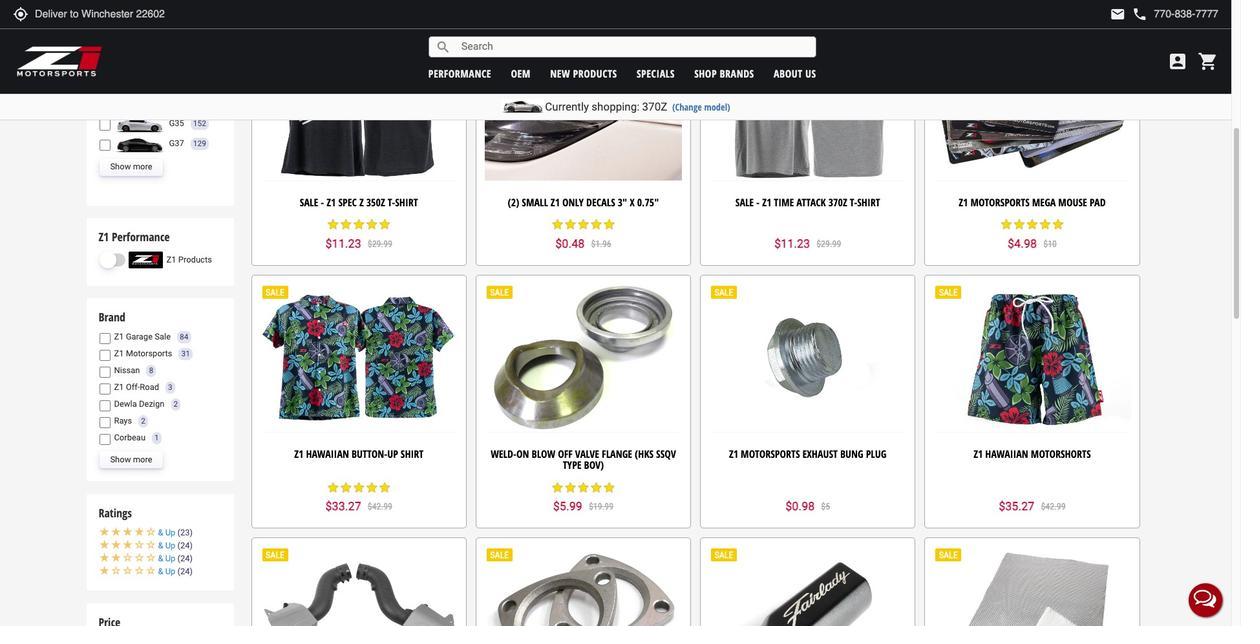 Task type: locate. For each thing, give the bounding box(es) containing it.
1 horizontal spatial 370z
[[829, 195, 848, 209]]

g35
[[169, 119, 184, 128]]

370z right attack
[[829, 195, 848, 209]]

hawaiian left button-
[[306, 447, 349, 461]]

mega
[[1033, 195, 1056, 209]]

0 horizontal spatial 2
[[141, 417, 146, 426]]

$42.99 inside $35.27 $42.99
[[1042, 501, 1066, 512]]

performance
[[112, 229, 170, 245]]

1 hawaiian from the left
[[306, 447, 349, 461]]

about us
[[774, 66, 817, 81]]

1 vertical spatial 2
[[141, 417, 146, 426]]

0 horizontal spatial $42.99
[[368, 501, 393, 512]]

show more button down corbeau
[[100, 452, 163, 468]]

about
[[774, 66, 803, 81]]

None checkbox
[[100, 367, 111, 378], [100, 384, 111, 395], [100, 417, 111, 428], [100, 367, 111, 378], [100, 384, 111, 395], [100, 417, 111, 428]]

hawaiian for motorshorts
[[986, 447, 1029, 461]]

0.75"
[[637, 195, 659, 209]]

t- right 350z
[[388, 195, 395, 209]]

0 vertical spatial 24
[[180, 540, 190, 550]]

1 $42.99 from the left
[[368, 501, 393, 512]]

z1 for z1 performance
[[99, 229, 109, 245]]

t-
[[388, 195, 395, 209], [850, 195, 858, 209]]

2 down the "dewla dezign"
[[141, 417, 146, 426]]

z1 products
[[166, 255, 212, 264]]

shirt
[[395, 195, 418, 209], [858, 195, 881, 209], [401, 447, 424, 461]]

$29.99 inside $11.23 $29.99
[[817, 239, 842, 249]]

1 vertical spatial & up 24
[[158, 553, 190, 563]]

more down infiniti g37 coupe sedan convertible v36 cv36 hv36 skyline 2008 2009 2010 2011 2012 2013 3.7l vq37vhr z1 motorsports 'image'
[[133, 162, 152, 172]]

1 horizontal spatial 2
[[174, 400, 178, 409]]

sale left time
[[736, 195, 754, 209]]

oem link
[[511, 66, 531, 81]]

rays
[[114, 416, 132, 426]]

spec
[[339, 195, 357, 209]]

show more down corbeau
[[110, 455, 152, 464]]

2
[[174, 400, 178, 409], [141, 417, 146, 426]]

shirt right attack
[[858, 195, 881, 209]]

x
[[630, 195, 635, 209]]

shirt right 350z
[[395, 195, 418, 209]]

hawaiian up $35.27
[[986, 447, 1029, 461]]

1 vertical spatial more
[[133, 455, 152, 464]]

shirt right button-
[[401, 447, 424, 461]]

370z left the (change
[[643, 100, 668, 113]]

show more down infiniti g37 coupe sedan convertible v36 cv36 hv36 skyline 2008 2009 2010 2011 2012 2013 3.7l vq37vhr z1 motorsports 'image'
[[110, 162, 152, 172]]

2 show more button from the top
[[100, 452, 163, 468]]

$0.48
[[556, 237, 585, 250]]

us
[[806, 66, 817, 81]]

$5.99
[[553, 499, 583, 513]]

$11.23 down time
[[775, 237, 810, 250]]

- left spec
[[321, 195, 324, 209]]

z1 for z1 off-road
[[114, 382, 124, 392]]

show for model
[[110, 162, 131, 172]]

1 vertical spatial show
[[110, 455, 131, 464]]

2 more from the top
[[133, 455, 152, 464]]

$42.99 right $33.27
[[368, 501, 393, 512]]

z1 for z1 hawaiian motorshorts
[[974, 447, 983, 461]]

1 & from the top
[[158, 527, 163, 537]]

$35.27 $42.99
[[999, 499, 1066, 513]]

2 hawaiian from the left
[[986, 447, 1029, 461]]

more down corbeau
[[133, 455, 152, 464]]

z1 for z1 motorsports exhaust bung plug
[[729, 447, 739, 461]]

0 vertical spatial & up 24
[[158, 540, 190, 550]]

0 vertical spatial 370z
[[643, 100, 668, 113]]

1 horizontal spatial $42.99
[[1042, 501, 1066, 512]]

motorsports for z1 motorsports
[[126, 349, 172, 359]]

star star star star star $0.48 $1.96
[[551, 218, 616, 250]]

(2)
[[508, 195, 520, 209]]

2 & up 24 from the top
[[158, 553, 190, 563]]

$1.96
[[591, 239, 612, 249]]

currently shopping: 370z (change model)
[[545, 100, 731, 113]]

1 more from the top
[[133, 162, 152, 172]]

g37
[[169, 139, 184, 148]]

t- right attack
[[850, 195, 858, 209]]

show for brand
[[110, 455, 131, 464]]

currently
[[545, 100, 589, 113]]

0 vertical spatial show
[[110, 162, 131, 172]]

0 horizontal spatial sale
[[300, 195, 318, 209]]

129
[[193, 139, 206, 148]]

1 horizontal spatial -
[[757, 195, 760, 209]]

$10
[[1044, 239, 1057, 249]]

2 vertical spatial & up 24
[[158, 566, 190, 576]]

shirt for sale - z1 spec z 350z t-shirt
[[395, 195, 418, 209]]

2 horizontal spatial motorsports
[[971, 195, 1030, 209]]

1 vertical spatial show more button
[[100, 452, 163, 468]]

infiniti g37 coupe sedan convertible v36 cv36 hv36 skyline 2008 2009 2010 2011 2012 2013 3.7l vq37vhr z1 motorsports image
[[114, 136, 166, 152]]

show more
[[110, 162, 152, 172], [110, 455, 152, 464]]

$42.99 right $35.27
[[1042, 501, 1066, 512]]

2 vertical spatial motorsports
[[741, 447, 800, 461]]

2 show more from the top
[[110, 455, 152, 464]]

up
[[388, 447, 398, 461], [165, 527, 176, 537], [165, 540, 176, 550], [165, 553, 176, 563], [165, 566, 176, 576]]

z1
[[327, 195, 336, 209], [551, 195, 560, 209], [763, 195, 772, 209], [959, 195, 968, 209], [99, 229, 109, 245], [166, 255, 176, 264], [114, 332, 124, 342], [114, 349, 124, 359], [114, 382, 124, 392], [294, 447, 304, 461], [729, 447, 739, 461], [974, 447, 983, 461]]

off-
[[126, 382, 140, 392]]

0 vertical spatial more
[[133, 162, 152, 172]]

0 horizontal spatial hawaiian
[[306, 447, 349, 461]]

(change model) link
[[673, 101, 731, 113]]

z1 garage sale
[[114, 332, 171, 342]]

1 vertical spatial motorsports
[[126, 349, 172, 359]]

flange
[[602, 447, 633, 461]]

weld-
[[491, 447, 517, 461]]

sale left spec
[[300, 195, 318, 209]]

2 $42.99 from the left
[[1042, 501, 1066, 512]]

motorsports for z1 motorsports exhaust bung plug
[[741, 447, 800, 461]]

sale for sale - z1 spec z 350z t-shirt
[[300, 195, 318, 209]]

ratings
[[99, 505, 132, 520]]

1 horizontal spatial t-
[[850, 195, 858, 209]]

0 horizontal spatial motorsports
[[126, 349, 172, 359]]

motorshorts
[[1031, 447, 1091, 461]]

hawaiian
[[306, 447, 349, 461], [986, 447, 1029, 461]]

0 horizontal spatial t-
[[388, 195, 395, 209]]

1 show more from the top
[[110, 162, 152, 172]]

mouse
[[1059, 195, 1088, 209]]

2 $29.99 from the left
[[817, 239, 842, 249]]

0 vertical spatial 2
[[174, 400, 178, 409]]

motorsports left the mega
[[971, 195, 1030, 209]]

2 & from the top
[[158, 540, 163, 550]]

2 vertical spatial 24
[[180, 566, 190, 576]]

0 horizontal spatial $11.23
[[326, 237, 361, 250]]

0 vertical spatial show more
[[110, 162, 152, 172]]

2 right the dezign
[[174, 400, 178, 409]]

star
[[327, 218, 340, 231], [340, 218, 353, 231], [353, 218, 366, 231], [366, 218, 379, 231], [379, 218, 391, 231], [551, 218, 564, 231], [564, 218, 577, 231], [577, 218, 590, 231], [590, 218, 603, 231], [603, 218, 616, 231], [1000, 218, 1013, 231], [1013, 218, 1026, 231], [1026, 218, 1039, 231], [1039, 218, 1052, 231], [1052, 218, 1065, 231], [327, 481, 340, 494], [340, 481, 353, 494], [353, 481, 366, 494], [366, 481, 379, 494], [379, 481, 391, 494], [551, 481, 564, 494], [564, 481, 577, 494], [577, 481, 590, 494], [590, 481, 603, 494], [603, 481, 616, 494]]

decals
[[587, 195, 616, 209]]

0 horizontal spatial $29.99
[[368, 239, 393, 249]]

None checkbox
[[100, 60, 111, 71], [100, 120, 111, 131], [100, 140, 111, 151], [100, 333, 111, 344], [100, 350, 111, 361], [100, 400, 111, 411], [100, 434, 111, 445], [100, 60, 111, 71], [100, 120, 111, 131], [100, 140, 111, 151], [100, 333, 111, 344], [100, 350, 111, 361], [100, 400, 111, 411], [100, 434, 111, 445]]

1 show from the top
[[110, 162, 131, 172]]

z1 for z1 products
[[166, 255, 176, 264]]

about us link
[[774, 66, 817, 81]]

show more for brand
[[110, 455, 152, 464]]

1 $29.99 from the left
[[368, 239, 393, 249]]

brands
[[720, 66, 755, 81]]

1 show more button from the top
[[100, 159, 163, 176]]

$29.99 down 350z
[[368, 239, 393, 249]]

z1 for z1 motorsports
[[114, 349, 124, 359]]

1 horizontal spatial hawaiian
[[986, 447, 1029, 461]]

mail link
[[1111, 6, 1126, 22]]

nissan
[[114, 366, 140, 375]]

0 horizontal spatial -
[[321, 195, 324, 209]]

z1 hawaiian motorshorts
[[974, 447, 1091, 461]]

account_box
[[1168, 51, 1189, 72]]

2 sale from the left
[[736, 195, 754, 209]]

show more button
[[100, 159, 163, 176], [100, 452, 163, 468]]

1 horizontal spatial $11.23
[[775, 237, 810, 250]]

dezign
[[139, 399, 165, 409]]

1 horizontal spatial motorsports
[[741, 447, 800, 461]]

show down corbeau
[[110, 455, 131, 464]]

2 - from the left
[[757, 195, 760, 209]]

$29.99
[[368, 239, 393, 249], [817, 239, 842, 249]]

plug
[[866, 447, 887, 461]]

bung
[[841, 447, 864, 461]]

more for brand
[[133, 455, 152, 464]]

new products link
[[550, 66, 617, 81]]

2 $11.23 from the left
[[775, 237, 810, 250]]

1 t- from the left
[[388, 195, 395, 209]]

2 show from the top
[[110, 455, 131, 464]]

2 t- from the left
[[850, 195, 858, 209]]

shopping_cart link
[[1195, 51, 1219, 72]]

$11.23 inside star star star star star $11.23 $29.99
[[326, 237, 361, 250]]

1 vertical spatial 370z
[[829, 195, 848, 209]]

1 horizontal spatial sale
[[736, 195, 754, 209]]

1 - from the left
[[321, 195, 324, 209]]

1 sale from the left
[[300, 195, 318, 209]]

$19.99
[[589, 501, 614, 512]]

0 vertical spatial show more button
[[100, 159, 163, 176]]

show more button down infiniti g37 coupe sedan convertible v36 cv36 hv36 skyline 2008 2009 2010 2011 2012 2013 3.7l vq37vhr z1 motorsports 'image'
[[100, 159, 163, 176]]

- left time
[[757, 195, 760, 209]]

search
[[436, 39, 451, 55]]

motorsports for z1 motorsports mega mouse pad
[[971, 195, 1030, 209]]

account_box link
[[1165, 51, 1192, 72]]

$0.98 $5
[[786, 499, 831, 513]]

t- for 370z
[[850, 195, 858, 209]]

show down infiniti g37 coupe sedan convertible v36 cv36 hv36 skyline 2008 2009 2010 2011 2012 2013 3.7l vq37vhr z1 motorsports 'image'
[[110, 162, 131, 172]]

$11.23 down spec
[[326, 237, 361, 250]]

1 $11.23 from the left
[[326, 237, 361, 250]]

motorsports left exhaust
[[741, 447, 800, 461]]

specials link
[[637, 66, 675, 81]]

star star star star star $5.99 $19.99
[[551, 481, 616, 513]]

1 vertical spatial 24
[[180, 553, 190, 563]]

1 vertical spatial show more
[[110, 455, 152, 464]]

$29.99 down attack
[[817, 239, 842, 249]]

weld-on blow off valve flange (hks ssqv type bov)
[[491, 447, 676, 472]]

shirt for sale - z1 time attack 370z t-shirt
[[858, 195, 881, 209]]

1 horizontal spatial $29.99
[[817, 239, 842, 249]]

z1 off-road
[[114, 382, 159, 392]]

0 vertical spatial motorsports
[[971, 195, 1030, 209]]

23
[[180, 527, 190, 537]]

performance
[[429, 66, 492, 81]]

star star star star star $4.98 $10
[[1000, 218, 1065, 250]]

motorsports up "8"
[[126, 349, 172, 359]]

star star star star star $33.27 $42.99
[[326, 481, 393, 513]]



Task type: vqa. For each thing, say whether or not it's contained in the screenshot.
the Transmissions
no



Task type: describe. For each thing, give the bounding box(es) containing it.
z
[[360, 195, 364, 209]]

hawaiian for button-
[[306, 447, 349, 461]]

3 & from the top
[[158, 553, 163, 563]]

new products
[[550, 66, 617, 81]]

dewla dezign
[[114, 399, 165, 409]]

z1 for z1 motorsports mega mouse pad
[[959, 195, 968, 209]]

infiniti g35 coupe sedan v35 v36 skyline 2003 2004 2005 2006 2007 2008 3.5l vq35de revup rev up vq35hr z1 motorsports image
[[114, 116, 166, 132]]

small
[[522, 195, 548, 209]]

off
[[558, 447, 573, 461]]

$0.98
[[786, 499, 815, 513]]

sale
[[155, 332, 171, 342]]

31
[[181, 349, 190, 358]]

- for time
[[757, 195, 760, 209]]

type
[[563, 458, 582, 472]]

2 for dewla dezign
[[174, 400, 178, 409]]

exhaust
[[803, 447, 838, 461]]

new
[[550, 66, 571, 81]]

4 & from the top
[[158, 566, 163, 576]]

3"
[[618, 195, 627, 209]]

$29.99 inside star star star star star $11.23 $29.99
[[368, 239, 393, 249]]

road
[[140, 382, 159, 392]]

time
[[774, 195, 794, 209]]

oem
[[511, 66, 531, 81]]

show more button for brand
[[100, 452, 163, 468]]

more for model
[[133, 162, 152, 172]]

z1 hawaiian button-up shirt
[[294, 447, 424, 461]]

84
[[180, 333, 189, 342]]

brand
[[99, 309, 125, 325]]

1
[[155, 433, 159, 442]]

mail
[[1111, 6, 1126, 22]]

my_location
[[13, 6, 28, 22]]

Search search field
[[451, 37, 816, 57]]

shop
[[695, 66, 717, 81]]

z1 performance
[[99, 229, 170, 245]]

specials
[[637, 66, 675, 81]]

z1 motorsports exhaust bung plug
[[729, 447, 887, 461]]

(change
[[673, 101, 702, 113]]

garage
[[126, 332, 153, 342]]

z1 for z1 garage sale
[[114, 332, 124, 342]]

t- for 350z
[[388, 195, 395, 209]]

shop brands link
[[695, 66, 755, 81]]

star star star star star $11.23 $29.99
[[326, 218, 393, 250]]

- for spec
[[321, 195, 324, 209]]

only
[[563, 195, 584, 209]]

350z
[[366, 195, 385, 209]]

1 24 from the top
[[180, 540, 190, 550]]

& up 23
[[158, 527, 190, 537]]

2 24 from the top
[[180, 553, 190, 563]]

pad
[[1090, 195, 1106, 209]]

(2) small z1 only decals 3" x 0.75"
[[508, 195, 659, 209]]

show more for model
[[110, 162, 152, 172]]

shop brands
[[695, 66, 755, 81]]

z1 motorsports mega mouse pad
[[959, 195, 1106, 209]]

(hks
[[635, 447, 654, 461]]

$4.98
[[1008, 237, 1037, 250]]

model
[[99, 34, 127, 50]]

model)
[[705, 101, 731, 113]]

mail phone
[[1111, 6, 1148, 22]]

products
[[178, 255, 212, 264]]

ssqv
[[656, 447, 676, 461]]

products
[[573, 66, 617, 81]]

dewla
[[114, 399, 137, 409]]

phone
[[1133, 6, 1148, 22]]

$33.27
[[326, 499, 361, 513]]

performance link
[[429, 66, 492, 81]]

3 24 from the top
[[180, 566, 190, 576]]

sale for sale - z1 time attack 370z t-shirt
[[736, 195, 754, 209]]

0 horizontal spatial 370z
[[643, 100, 668, 113]]

attack
[[797, 195, 826, 209]]

3 & up 24 from the top
[[158, 566, 190, 576]]

z1 for z1 hawaiian button-up shirt
[[294, 447, 304, 461]]

blow
[[532, 447, 556, 461]]

8
[[149, 366, 153, 375]]

1 & up 24 from the top
[[158, 540, 190, 550]]

3
[[168, 383, 173, 392]]

$42.99 inside the star star star star star $33.27 $42.99
[[368, 501, 393, 512]]

152
[[193, 119, 206, 128]]

shopping:
[[592, 100, 640, 113]]

shopping_cart
[[1198, 51, 1219, 72]]

button-
[[352, 447, 388, 461]]

$5
[[822, 501, 831, 512]]

show more button for model
[[100, 159, 163, 176]]

valve
[[575, 447, 600, 461]]

2 for rays
[[141, 417, 146, 426]]

$11.23 $29.99
[[775, 237, 842, 250]]

$35.27
[[999, 499, 1035, 513]]

on
[[517, 447, 529, 461]]

z1 motorsports logo image
[[16, 45, 103, 78]]



